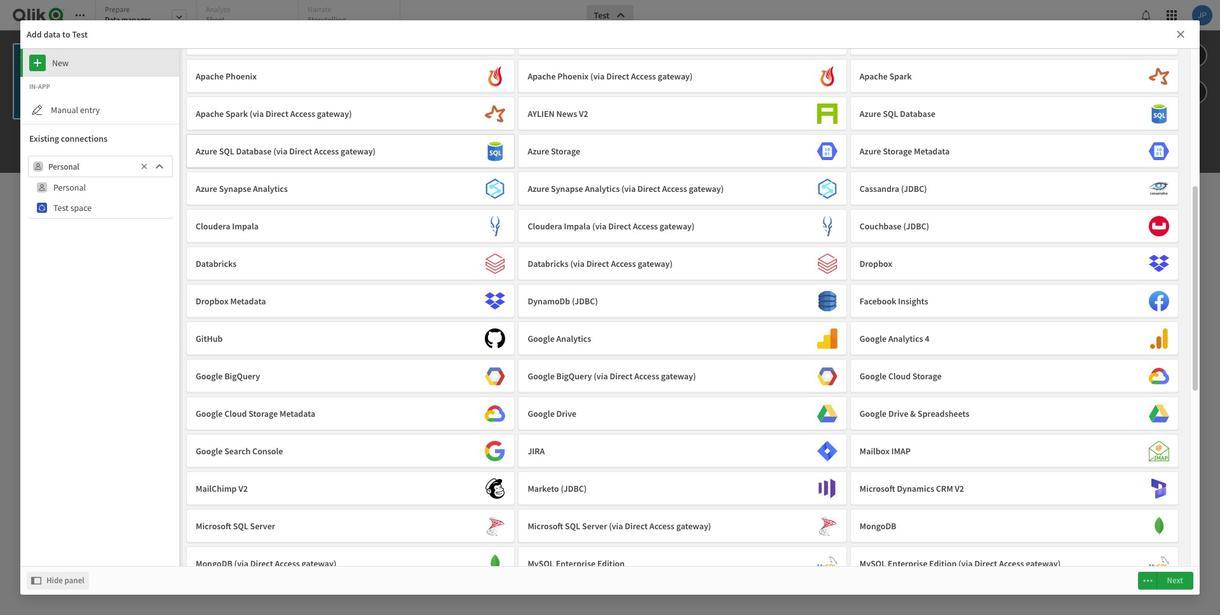 Task type: vqa. For each thing, say whether or not it's contained in the screenshot.
the left Start
no



Task type: describe. For each thing, give the bounding box(es) containing it.
existing connections
[[29, 133, 107, 144]]

test space option
[[28, 198, 173, 218]]

google analytics 4
[[860, 333, 930, 345]]

load
[[604, 462, 626, 477]]

data inside prepare data manager
[[105, 15, 120, 24]]

data right adding
[[617, 269, 645, 289]]

cancel image
[[1176, 27, 1187, 42]]

files and other sources drag and drop files or click to browse files and connections
[[641, 398, 858, 424]]

test right add
[[72, 29, 88, 40]]

azure synapse analytics (via direct access gateway)
[[528, 183, 724, 195]]

test for test
[[594, 10, 610, 21]]

0 horizontal spatial metadata
[[230, 296, 266, 307]]

console
[[252, 446, 283, 457]]

and left 'perform'
[[575, 477, 589, 488]]

data for data files
[[51, 208, 68, 219]]

microsoft for microsoft sql server
[[196, 521, 231, 532]]

to left "your"
[[648, 269, 661, 289]]

crm
[[937, 483, 954, 495]]

azure for azure storage
[[528, 146, 550, 157]]

databricks for databricks (via direct access gateway)
[[528, 258, 569, 270]]

list box inside get started adding data to your app. application
[[28, 177, 173, 218]]

aylien news v2
[[528, 108, 589, 120]]

mailchimp
[[196, 483, 237, 495]]

data files
[[51, 208, 85, 219]]

data right load on the bottom of page
[[556, 477, 573, 488]]

get started adding data to your app.
[[496, 269, 725, 289]]

couchbase
[[860, 221, 902, 232]]

apache for apache spark (via direct access gateway)
[[196, 108, 224, 120]]

file locations
[[29, 186, 78, 195]]

apache spark (via direct access gateway)
[[196, 108, 352, 120]]

2 vertical spatial metadata
[[280, 408, 316, 420]]

search
[[225, 446, 251, 457]]

drop
[[676, 413, 694, 424]]

test
[[180, 71, 194, 83]]

access inside data catalog access data that's available to you
[[408, 413, 433, 424]]

catalog
[[466, 398, 502, 413]]

edition for mysql enterprise edition (via direct access gateway)
[[930, 558, 957, 570]]

mailchimp v2
[[196, 483, 248, 495]]

apache for apache spark
[[860, 71, 888, 82]]

next
[[1168, 575, 1184, 586]]

spark for apache spark
[[890, 71, 912, 82]]

azure for azure sql database (via direct access gateway)
[[196, 146, 217, 157]]

google search console
[[196, 446, 283, 457]]

phoenix for apache phoenix (via direct access gateway)
[[558, 71, 589, 82]]

hide panel
[[46, 575, 84, 586]]

data inside data catalog access data that's available to you
[[434, 413, 451, 424]]

edit image
[[1190, 48, 1201, 63]]

google for google analytics 4
[[860, 333, 887, 345]]

toggle left image
[[31, 574, 41, 589]]

google bigquery
[[196, 371, 260, 382]]

mailbox
[[860, 446, 890, 457]]

analytics left 4
[[889, 333, 924, 345]]

cloudera impala (via direct access gateway)
[[528, 221, 695, 232]]

2 horizontal spatial files
[[780, 413, 795, 424]]

analytics down dynamodb (jdbc)
[[557, 333, 592, 345]]

&
[[911, 408, 916, 420]]

space
[[70, 202, 92, 214]]

google for google search console
[[196, 446, 223, 457]]

personal option
[[28, 177, 173, 198]]

facebook
[[860, 296, 897, 307]]

test for test data last loaded: no data loaded this is a test
[[149, 43, 164, 55]]

test data last loaded: no data loaded this is a test
[[149, 43, 243, 83]]

dynamodb (jdbc)
[[528, 296, 598, 307]]

0 vertical spatial connections
[[61, 133, 107, 144]]

cloud for google cloud storage metadata
[[225, 408, 247, 420]]

mysql enterprise edition (via direct access gateway)
[[860, 558, 1061, 570]]

available
[[476, 413, 509, 424]]

github
[[196, 333, 223, 345]]

test for test space
[[53, 202, 69, 214]]

loaded
[[223, 57, 243, 66]]

connections inside "files and other sources drag and drop files or click to browse files and connections"
[[813, 413, 858, 424]]

azure for azure storage metadata
[[860, 146, 882, 157]]

enterprise for mysql enterprise edition (via direct access gateway)
[[888, 558, 928, 570]]

that's
[[453, 413, 474, 424]]

in-app
[[29, 82, 50, 91]]

add data to test
[[27, 29, 88, 40]]

1 horizontal spatial files
[[696, 413, 711, 424]]

dynamics
[[898, 483, 935, 495]]

started
[[521, 269, 566, 289]]

google cloud storage
[[860, 371, 942, 382]]

(jdbc) for dynamodb (jdbc)
[[572, 296, 598, 307]]

sources
[[768, 398, 806, 413]]

jira
[[528, 446, 545, 457]]

azure for azure synapse analytics (via direct access gateway)
[[528, 183, 550, 195]]

1 horizontal spatial v2
[[579, 108, 589, 120]]

google for google bigquery
[[196, 371, 223, 382]]

your
[[664, 269, 693, 289]]

(jdbc) for couchbase (jdbc)
[[904, 221, 930, 232]]

add
[[27, 29, 42, 40]]

microsoft dynamics crm v2
[[860, 483, 965, 495]]

analytics up cloudera impala (via direct access gateway)
[[585, 183, 620, 195]]

load data and perform transformations.
[[536, 477, 685, 488]]

other
[[739, 398, 766, 413]]

azure sql database (via direct access gateway)
[[196, 146, 376, 157]]

drive for google drive & spreadsheets
[[889, 408, 909, 420]]

azure storage
[[528, 146, 581, 157]]

aylien
[[528, 108, 555, 120]]

toolbar containing test
[[0, 0, 1221, 173]]

cassandra
[[860, 183, 900, 195]]

google drive & spreadsheets
[[860, 408, 970, 420]]

apache for apache phoenix (via direct access gateway)
[[528, 71, 556, 82]]

last
[[164, 57, 175, 66]]

existing
[[29, 133, 59, 144]]

bigquery for google bigquery
[[225, 371, 260, 382]]

spreadsheets
[[918, 408, 970, 420]]

storage down azure sql database
[[883, 146, 913, 157]]

google analytics
[[528, 333, 592, 345]]

analytics down azure sql database (via direct access gateway)
[[253, 183, 288, 195]]

new
[[52, 57, 69, 69]]

0 horizontal spatial v2
[[239, 483, 248, 495]]

mysql enterprise edition
[[528, 558, 625, 570]]

and right drag
[[660, 413, 675, 424]]

hide
[[46, 575, 63, 586]]

next button
[[1158, 572, 1194, 590]]

to inside "files and other sources drag and drop files or click to browse files and connections"
[[741, 413, 749, 424]]

apache phoenix
[[196, 71, 257, 82]]

data load editor
[[579, 462, 658, 477]]

loaded:
[[176, 57, 198, 66]]

apache spark
[[860, 71, 912, 82]]

0 horizontal spatial files
[[70, 208, 85, 219]]

get started adding data to your app. application
[[0, 0, 1221, 616]]

browse
[[751, 413, 778, 424]]

insights
[[899, 296, 929, 307]]

synapse for azure synapse analytics (via direct access gateway)
[[551, 183, 583, 195]]

none text field inside get started adding data to your app. application
[[48, 156, 137, 178]]

microsoft sql server (via direct access gateway)
[[528, 521, 712, 532]]



Task type: locate. For each thing, give the bounding box(es) containing it.
and right files
[[718, 398, 737, 413]]

2 drive from the left
[[889, 408, 909, 420]]

1 vertical spatial mongodb
[[196, 558, 233, 570]]

1 horizontal spatial enterprise
[[888, 558, 928, 570]]

perform
[[591, 477, 621, 488]]

1 vertical spatial spark
[[226, 108, 248, 120]]

apache up azure sql database
[[860, 71, 888, 82]]

1 horizontal spatial dropbox
[[860, 258, 893, 270]]

azure
[[860, 108, 882, 120], [196, 146, 217, 157], [528, 146, 550, 157], [860, 146, 882, 157], [196, 183, 217, 195], [528, 183, 550, 195]]

test down locations at the top
[[53, 202, 69, 214]]

database for azure sql database
[[901, 108, 936, 120]]

cloud down google analytics 4 at the right bottom
[[889, 371, 911, 382]]

1 horizontal spatial connections
[[813, 413, 858, 424]]

2 databricks from the left
[[528, 258, 569, 270]]

2 server from the left
[[582, 521, 607, 532]]

google
[[528, 333, 555, 345], [860, 333, 887, 345], [196, 371, 223, 382], [528, 371, 555, 382], [860, 371, 887, 382], [196, 408, 223, 420], [528, 408, 555, 420], [860, 408, 887, 420], [196, 446, 223, 457]]

0 horizontal spatial mongodb
[[196, 558, 233, 570]]

app.
[[696, 269, 725, 289]]

1 impala from the left
[[232, 221, 259, 232]]

server up mongodb (via direct access gateway)
[[250, 521, 275, 532]]

storage up console
[[249, 408, 278, 420]]

azure up "cassandra"
[[860, 146, 882, 157]]

2 horizontal spatial microsoft
[[860, 483, 896, 495]]

is
[[166, 71, 172, 83]]

1 phoenix from the left
[[226, 71, 257, 82]]

edit image
[[29, 102, 45, 118]]

mongodb down microsoft dynamics crm v2 in the bottom right of the page
[[860, 521, 897, 532]]

storage
[[551, 146, 581, 157], [883, 146, 913, 157], [913, 371, 942, 382], [249, 408, 278, 420]]

sql up azure synapse analytics
[[219, 146, 234, 157]]

0 vertical spatial database
[[901, 108, 936, 120]]

0 horizontal spatial mysql
[[528, 558, 554, 570]]

transformations.
[[623, 477, 685, 488]]

toolbar
[[0, 0, 1221, 173]]

cloudera down azure synapse analytics
[[196, 221, 230, 232]]

1 server from the left
[[250, 521, 275, 532]]

drive for google drive
[[557, 408, 577, 420]]

enterprise
[[556, 558, 596, 570], [888, 558, 928, 570]]

a
[[174, 71, 178, 83]]

adding
[[569, 269, 614, 289]]

1 horizontal spatial mysql
[[860, 558, 887, 570]]

0 horizontal spatial databricks
[[196, 258, 237, 270]]

get
[[496, 269, 518, 289]]

dropbox up github
[[196, 296, 229, 307]]

google up jira
[[528, 408, 555, 420]]

drive right you on the left of the page
[[557, 408, 577, 420]]

to left you on the left of the page
[[511, 413, 519, 424]]

1 horizontal spatial phoenix
[[558, 71, 589, 82]]

microsoft down mailchimp on the bottom
[[196, 521, 231, 532]]

mongodb for mongodb (via direct access gateway)
[[196, 558, 233, 570]]

4
[[926, 333, 930, 345]]

mysql
[[528, 558, 554, 570], [860, 558, 887, 570]]

dynamodb
[[528, 296, 571, 307]]

cloudera
[[196, 221, 230, 232], [528, 221, 563, 232]]

(jdbc) for marketo (jdbc)
[[561, 483, 587, 495]]

0 vertical spatial spark
[[890, 71, 912, 82]]

databricks down cloudera impala
[[196, 258, 237, 270]]

data right add
[[43, 29, 61, 40]]

sql for azure sql database
[[883, 108, 899, 120]]

v2 right news
[[579, 108, 589, 120]]

test inside option
[[53, 202, 69, 214]]

connections down entry
[[61, 133, 107, 144]]

data for data catalog access data that's available to you
[[441, 398, 463, 413]]

spark for apache spark (via direct access gateway)
[[226, 108, 248, 120]]

you
[[520, 413, 534, 424]]

app
[[38, 82, 50, 91]]

database up azure synapse analytics
[[236, 146, 272, 157]]

sql down the apache spark
[[883, 108, 899, 120]]

sql up 'mysql enterprise edition'
[[565, 521, 581, 532]]

couchbase (jdbc)
[[860, 221, 930, 232]]

dropbox for dropbox metadata
[[196, 296, 229, 307]]

list box containing personal
[[28, 177, 173, 218]]

cloudera up started
[[528, 221, 563, 232]]

1 horizontal spatial impala
[[564, 221, 591, 232]]

server up 'mysql enterprise edition'
[[582, 521, 607, 532]]

0 horizontal spatial enterprise
[[556, 558, 596, 570]]

apache down no
[[196, 71, 224, 82]]

google left search
[[196, 446, 223, 457]]

or
[[713, 413, 721, 424]]

bigquery for google bigquery (via direct access gateway)
[[557, 371, 592, 382]]

impala for cloudera impala
[[232, 221, 259, 232]]

google down the dynamodb
[[528, 333, 555, 345]]

enterprise for mysql enterprise edition
[[556, 558, 596, 570]]

0 horizontal spatial dropbox
[[196, 296, 229, 307]]

metadata
[[915, 146, 950, 157], [230, 296, 266, 307], [280, 408, 316, 420]]

impala up databricks (via direct access gateway)
[[564, 221, 591, 232]]

0 vertical spatial metadata
[[915, 146, 950, 157]]

(jdbc) right "cassandra"
[[902, 183, 928, 195]]

google down google analytics 4 at the right bottom
[[860, 371, 887, 382]]

google for google cloud storage
[[860, 371, 887, 382]]

mongodb for mongodb
[[860, 521, 897, 532]]

azure for azure synapse analytics
[[196, 183, 217, 195]]

(jdbc)
[[902, 183, 928, 195], [904, 221, 930, 232], [572, 296, 598, 307], [561, 483, 587, 495]]

google cloud storage metadata
[[196, 408, 316, 420]]

0 horizontal spatial phoenix
[[226, 71, 257, 82]]

(jdbc) down adding
[[572, 296, 598, 307]]

1 databricks from the left
[[196, 258, 237, 270]]

impala
[[232, 221, 259, 232], [564, 221, 591, 232]]

access
[[631, 71, 656, 82], [290, 108, 315, 120], [314, 146, 339, 157], [663, 183, 688, 195], [633, 221, 658, 232], [611, 258, 636, 270], [635, 371, 660, 382], [408, 413, 433, 424], [650, 521, 675, 532], [275, 558, 300, 570], [1000, 558, 1025, 570]]

2 horizontal spatial v2
[[955, 483, 965, 495]]

2 enterprise from the left
[[888, 558, 928, 570]]

0 horizontal spatial cloud
[[225, 408, 247, 420]]

0 horizontal spatial cloudera
[[196, 221, 230, 232]]

google for google analytics
[[528, 333, 555, 345]]

0 vertical spatial dropbox
[[860, 258, 893, 270]]

connections right sources
[[813, 413, 858, 424]]

impala for cloudera impala (via direct access gateway)
[[564, 221, 591, 232]]

google up mailbox in the right of the page
[[860, 408, 887, 420]]

databricks (via direct access gateway)
[[528, 258, 673, 270]]

mysql for mysql enterprise edition
[[528, 558, 554, 570]]

1 vertical spatial metadata
[[230, 296, 266, 307]]

sql for azure sql database (via direct access gateway)
[[219, 146, 234, 157]]

database
[[901, 108, 936, 120], [236, 146, 272, 157]]

1 horizontal spatial databricks
[[528, 258, 569, 270]]

2 bigquery from the left
[[557, 371, 592, 382]]

spark down apache phoenix
[[226, 108, 248, 120]]

1 bigquery from the left
[[225, 371, 260, 382]]

google up google drive
[[528, 371, 555, 382]]

test up last
[[149, 43, 164, 55]]

files down the 'personal'
[[70, 208, 85, 219]]

database for azure sql database (via direct access gateway)
[[236, 146, 272, 157]]

data inside test data last loaded: no data loaded this is a test
[[208, 57, 222, 66]]

google drive
[[528, 408, 577, 420]]

apache down apache phoenix
[[196, 108, 224, 120]]

test inside test data last loaded: no data loaded this is a test
[[149, 43, 164, 55]]

phoenix for apache phoenix
[[226, 71, 257, 82]]

azure up cloudera impala
[[196, 183, 217, 195]]

sql down mailchimp v2
[[233, 521, 249, 532]]

google for google cloud storage metadata
[[196, 408, 223, 420]]

phoenix
[[226, 71, 257, 82], [558, 71, 589, 82]]

data for data load editor
[[579, 462, 602, 477]]

1 mysql from the left
[[528, 558, 554, 570]]

(jdbc) for cassandra (jdbc)
[[902, 183, 928, 195]]

manual
[[51, 104, 78, 116]]

1 cloudera from the left
[[196, 221, 230, 232]]

mongodb
[[860, 521, 897, 532], [196, 558, 233, 570]]

1 horizontal spatial drive
[[889, 408, 909, 420]]

2 phoenix from the left
[[558, 71, 589, 82]]

v2 right mailchimp on the bottom
[[239, 483, 248, 495]]

google for google drive
[[528, 408, 555, 420]]

0 vertical spatial mongodb
[[860, 521, 897, 532]]

mailbox imap
[[860, 446, 911, 457]]

edition
[[598, 558, 625, 570], [930, 558, 957, 570]]

dropbox
[[860, 258, 893, 270], [196, 296, 229, 307]]

synapse down azure storage
[[551, 183, 583, 195]]

in-
[[29, 82, 38, 91]]

1 vertical spatial dropbox
[[196, 296, 229, 307]]

sql
[[883, 108, 899, 120], [219, 146, 234, 157], [233, 521, 249, 532], [565, 521, 581, 532]]

no
[[199, 57, 207, 66]]

2 edition from the left
[[930, 558, 957, 570]]

storage down news
[[551, 146, 581, 157]]

spark up azure sql database
[[890, 71, 912, 82]]

0 horizontal spatial drive
[[557, 408, 577, 420]]

click
[[722, 413, 739, 424]]

phoenix up news
[[558, 71, 589, 82]]

app options image
[[1190, 85, 1201, 100]]

mysql for mysql enterprise edition (via direct access gateway)
[[860, 558, 887, 570]]

(jdbc) right load on the bottom of page
[[561, 483, 587, 495]]

azure sql database
[[860, 108, 936, 120]]

microsoft down mailbox in the right of the page
[[860, 483, 896, 495]]

google for google bigquery (via direct access gateway)
[[528, 371, 555, 382]]

cloud up search
[[225, 408, 247, 420]]

files
[[693, 398, 716, 413]]

google down github
[[196, 371, 223, 382]]

personal
[[53, 182, 86, 193]]

1 horizontal spatial metadata
[[280, 408, 316, 420]]

2 synapse from the left
[[551, 183, 583, 195]]

data left space
[[51, 208, 68, 219]]

storage down 4
[[913, 371, 942, 382]]

dropbox for dropbox
[[860, 258, 893, 270]]

1 vertical spatial connections
[[813, 413, 858, 424]]

direct
[[607, 71, 630, 82], [266, 108, 289, 120], [289, 146, 312, 157], [638, 183, 661, 195], [609, 221, 632, 232], [587, 258, 610, 270], [610, 371, 633, 382], [625, 521, 648, 532], [250, 558, 273, 570], [975, 558, 998, 570]]

(via
[[591, 71, 605, 82], [250, 108, 264, 120], [274, 146, 288, 157], [622, 183, 636, 195], [593, 221, 607, 232], [571, 258, 585, 270], [594, 371, 608, 382], [609, 521, 623, 532], [234, 558, 249, 570], [959, 558, 973, 570]]

2 mysql from the left
[[860, 558, 887, 570]]

connections
[[61, 133, 107, 144], [813, 413, 858, 424]]

google down facebook
[[860, 333, 887, 345]]

analytics
[[253, 183, 288, 195], [585, 183, 620, 195], [557, 333, 592, 345], [889, 333, 924, 345]]

mongodb down microsoft sql server
[[196, 558, 233, 570]]

more image
[[1144, 573, 1154, 588]]

to inside data catalog access data that's available to you
[[511, 413, 519, 424]]

0 horizontal spatial database
[[236, 146, 272, 157]]

files left or
[[696, 413, 711, 424]]

apache
[[196, 71, 224, 82], [528, 71, 556, 82], [860, 71, 888, 82], [196, 108, 224, 120]]

0 horizontal spatial edition
[[598, 558, 625, 570]]

this
[[149, 71, 164, 83]]

test inside button
[[594, 10, 610, 21]]

1 vertical spatial database
[[236, 146, 272, 157]]

sql for microsoft sql server (via direct access gateway)
[[565, 521, 581, 532]]

sql for microsoft sql server
[[233, 521, 249, 532]]

1 horizontal spatial mongodb
[[860, 521, 897, 532]]

1 horizontal spatial bigquery
[[557, 371, 592, 382]]

azure down azure storage
[[528, 183, 550, 195]]

0 horizontal spatial connections
[[61, 133, 107, 144]]

0 vertical spatial cloud
[[889, 371, 911, 382]]

1 horizontal spatial cloudera
[[528, 221, 563, 232]]

to right click
[[741, 413, 749, 424]]

data right no
[[208, 57, 222, 66]]

database up azure storage metadata
[[901, 108, 936, 120]]

data
[[105, 15, 120, 24], [149, 57, 163, 66], [51, 208, 68, 219], [441, 398, 463, 413], [579, 462, 602, 477]]

1 vertical spatial cloud
[[225, 408, 247, 420]]

1 horizontal spatial microsoft
[[528, 521, 564, 532]]

new image
[[29, 55, 46, 71]]

0 horizontal spatial bigquery
[[225, 371, 260, 382]]

1 horizontal spatial spark
[[890, 71, 912, 82]]

1 horizontal spatial cloud
[[889, 371, 911, 382]]

azure down aylien in the left top of the page
[[528, 146, 550, 157]]

0 horizontal spatial microsoft
[[196, 521, 231, 532]]

1 drive from the left
[[557, 408, 577, 420]]

cloud for google cloud storage
[[889, 371, 911, 382]]

google for google drive & spreadsheets
[[860, 408, 887, 420]]

azure for azure sql database
[[860, 108, 882, 120]]

google down google bigquery
[[196, 408, 223, 420]]

0 horizontal spatial synapse
[[219, 183, 251, 195]]

imap
[[892, 446, 911, 457]]

manager
[[122, 15, 151, 24]]

manual entry
[[51, 104, 100, 116]]

microsoft for microsoft sql server (via direct access gateway)
[[528, 521, 564, 532]]

bigquery down google analytics at the left
[[557, 371, 592, 382]]

1 edition from the left
[[598, 558, 625, 570]]

1 horizontal spatial edition
[[930, 558, 957, 570]]

and right browse
[[797, 413, 811, 424]]

databricks for databricks
[[196, 258, 237, 270]]

apache phoenix (via direct access gateway)
[[528, 71, 693, 82]]

0 horizontal spatial spark
[[226, 108, 248, 120]]

1 synapse from the left
[[219, 183, 251, 195]]

facebook insights
[[860, 296, 929, 307]]

files
[[70, 208, 85, 219], [696, 413, 711, 424], [780, 413, 795, 424]]

cloudera impala
[[196, 221, 259, 232]]

1 horizontal spatial synapse
[[551, 183, 583, 195]]

0 horizontal spatial impala
[[232, 221, 259, 232]]

synapse up cloudera impala
[[219, 183, 251, 195]]

edition for mysql enterprise edition
[[598, 558, 625, 570]]

cloudera for cloudera impala
[[196, 221, 230, 232]]

data left load
[[579, 462, 602, 477]]

marketo
[[528, 483, 559, 495]]

1 horizontal spatial server
[[582, 521, 607, 532]]

1 enterprise from the left
[[556, 558, 596, 570]]

server for microsoft sql server (via direct access gateway)
[[582, 521, 607, 532]]

locations
[[43, 186, 78, 195]]

cloudera for cloudera impala (via direct access gateway)
[[528, 221, 563, 232]]

prepare
[[105, 4, 130, 14]]

azure storage metadata
[[860, 146, 950, 157]]

data down prepare
[[105, 15, 120, 24]]

v2 right crm
[[955, 483, 965, 495]]

data left catalog
[[441, 398, 463, 413]]

azure up azure synapse analytics
[[196, 146, 217, 157]]

data left last
[[149, 57, 163, 66]]

editor
[[628, 462, 658, 477]]

test up apache phoenix (via direct access gateway)
[[594, 10, 610, 21]]

mongodb (via direct access gateway)
[[196, 558, 337, 570]]

files right browse
[[780, 413, 795, 424]]

server
[[250, 521, 275, 532], [582, 521, 607, 532]]

apache for apache phoenix
[[196, 71, 224, 82]]

list box
[[28, 177, 173, 218]]

phoenix down loaded
[[226, 71, 257, 82]]

databricks up the dynamodb
[[528, 258, 569, 270]]

azure down the apache spark
[[860, 108, 882, 120]]

drive left &
[[889, 408, 909, 420]]

data inside data catalog access data that's available to you
[[441, 398, 463, 413]]

(jdbc) right couchbase
[[904, 221, 930, 232]]

1 horizontal spatial database
[[901, 108, 936, 120]]

synapse for azure synapse analytics
[[219, 183, 251, 195]]

data files image
[[29, 206, 45, 221]]

2 impala from the left
[[564, 221, 591, 232]]

file
[[29, 186, 42, 195]]

None text field
[[48, 156, 137, 178]]

load
[[536, 477, 554, 488]]

azure synapse analytics
[[196, 183, 288, 195]]

data catalog access data that's available to you
[[408, 398, 534, 424]]

microsoft for microsoft dynamics crm v2
[[860, 483, 896, 495]]

bigquery up 'google cloud storage metadata'
[[225, 371, 260, 382]]

to up "new"
[[62, 29, 70, 40]]

0 horizontal spatial server
[[250, 521, 275, 532]]

data inside test data last loaded: no data loaded this is a test
[[149, 57, 163, 66]]

data left that's
[[434, 413, 451, 424]]

server for microsoft sql server
[[250, 521, 275, 532]]

2 horizontal spatial metadata
[[915, 146, 950, 157]]

gateway)
[[658, 71, 693, 82], [317, 108, 352, 120], [341, 146, 376, 157], [689, 183, 724, 195], [660, 221, 695, 232], [638, 258, 673, 270], [661, 371, 696, 382], [677, 521, 712, 532], [302, 558, 337, 570], [1026, 558, 1061, 570]]

microsoft down marketo
[[528, 521, 564, 532]]

prepare data manager
[[105, 4, 151, 24]]

dropbox up facebook
[[860, 258, 893, 270]]

hide panel button
[[27, 572, 89, 590]]

google bigquery (via direct access gateway)
[[528, 371, 696, 382]]

databricks
[[196, 258, 237, 270], [528, 258, 569, 270]]

impala down azure synapse analytics
[[232, 221, 259, 232]]

apache up aylien in the left top of the page
[[528, 71, 556, 82]]

test
[[594, 10, 610, 21], [72, 29, 88, 40], [149, 43, 164, 55], [53, 202, 69, 214]]

2 cloudera from the left
[[528, 221, 563, 232]]



